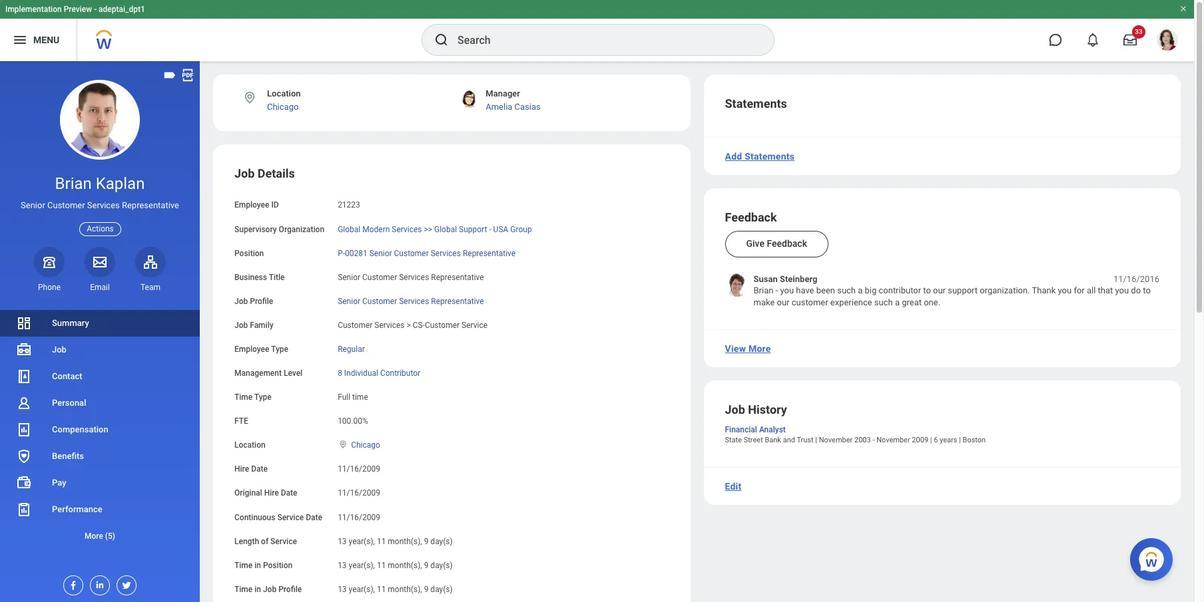 Task type: locate. For each thing, give the bounding box(es) containing it.
services inside business title element
[[399, 273, 429, 282]]

business title element
[[338, 265, 484, 283]]

location inside job details group
[[234, 441, 266, 451]]

month(s), inside the time in job profile element
[[388, 585, 422, 595]]

0 horizontal spatial to
[[923, 286, 931, 296]]

2 vertical spatial 9
[[424, 585, 429, 595]]

11 inside the time in job profile element
[[377, 585, 386, 595]]

employee's photo (susan steinberg) image
[[725, 274, 748, 297]]

8 individual contributor link
[[338, 366, 420, 378]]

feedback right the give
[[767, 238, 807, 249]]

00281
[[345, 249, 368, 258]]

services down the brian kaplan at the top of the page
[[87, 201, 120, 211]]

job
[[234, 167, 255, 181], [234, 297, 248, 306], [234, 321, 248, 330], [52, 345, 67, 355], [725, 403, 745, 417], [263, 585, 277, 595]]

services left >
[[375, 321, 405, 330]]

menu button
[[0, 19, 77, 61]]

all
[[1087, 286, 1096, 296]]

2 9 from the top
[[424, 561, 429, 571]]

global right the >> at left
[[434, 225, 457, 234]]

phone button
[[34, 247, 65, 293]]

add statements button
[[720, 143, 800, 170]]

11/16/2009 down original hire date element
[[338, 513, 380, 523]]

0 vertical spatial hire
[[234, 465, 249, 475]]

pay link
[[0, 470, 200, 497]]

13 for time in position
[[338, 561, 347, 571]]

3 you from the left
[[1115, 286, 1129, 296]]

- right preview
[[94, 5, 97, 14]]

11/16/2009 up original hire date element
[[338, 465, 380, 475]]

our right make
[[777, 298, 790, 308]]

9 inside the time in job profile element
[[424, 585, 429, 595]]

type down management
[[254, 393, 272, 402]]

0 vertical spatial service
[[462, 321, 488, 330]]

2 vertical spatial 11
[[377, 585, 386, 595]]

job for job history
[[725, 403, 745, 417]]

13 year(s), 11 month(s), 9 day(s) for time in job profile
[[338, 585, 453, 595]]

more right the view on the bottom
[[749, 344, 771, 355]]

1 time from the top
[[234, 393, 253, 402]]

0 horizontal spatial brian
[[55, 175, 92, 193]]

facebook image
[[64, 577, 79, 592]]

0 vertical spatial type
[[271, 345, 288, 354]]

2 vertical spatial year(s),
[[349, 585, 375, 595]]

0 vertical spatial 13 year(s), 11 month(s), 9 day(s)
[[338, 537, 453, 547]]

location image
[[242, 91, 257, 105], [338, 441, 348, 450]]

job down business
[[234, 297, 248, 306]]

1 vertical spatial 13 year(s), 11 month(s), 9 day(s)
[[338, 561, 453, 571]]

benefits image
[[16, 449, 32, 465]]

11/16/2009 for original hire date
[[338, 489, 380, 499]]

0 vertical spatial 13
[[338, 537, 347, 547]]

1 vertical spatial feedback
[[767, 238, 807, 249]]

such
[[837, 286, 856, 296], [875, 298, 893, 308]]

0 horizontal spatial our
[[777, 298, 790, 308]]

2 vertical spatial 13
[[338, 585, 347, 595]]

to up one.
[[923, 286, 931, 296]]

edit
[[725, 481, 742, 492]]

one.
[[924, 298, 941, 308]]

2 13 year(s), 11 month(s), 9 day(s) from the top
[[338, 561, 453, 571]]

13 inside the time in job profile element
[[338, 585, 347, 595]]

state
[[725, 437, 742, 445]]

13
[[338, 537, 347, 547], [338, 561, 347, 571], [338, 585, 347, 595]]

0 vertical spatial year(s),
[[349, 537, 375, 547]]

employee id
[[234, 201, 279, 210]]

job left family
[[234, 321, 248, 330]]

2 horizontal spatial |
[[959, 437, 961, 445]]

2 11/16/2009 from the top
[[338, 489, 380, 499]]

job profile
[[234, 297, 273, 306]]

11/16/2009 up 'continuous service date' element
[[338, 489, 380, 499]]

1 horizontal spatial location image
[[338, 441, 348, 450]]

1 horizontal spatial november
[[877, 437, 910, 445]]

service
[[462, 321, 488, 330], [277, 513, 304, 523], [271, 537, 297, 547]]

senior up regular link
[[338, 297, 360, 306]]

employee left id
[[234, 201, 269, 210]]

position up time in job profile
[[263, 561, 293, 571]]

1 vertical spatial in
[[255, 585, 261, 595]]

job for job family
[[234, 321, 248, 330]]

2 horizontal spatial date
[[306, 513, 322, 523]]

0 vertical spatial chicago link
[[267, 102, 299, 112]]

1 vertical spatial day(s)
[[431, 561, 453, 571]]

9 for time in position
[[424, 561, 429, 571]]

1 vertical spatial service
[[277, 513, 304, 523]]

adeptai_dpt1
[[99, 5, 145, 14]]

3 11 from the top
[[377, 585, 386, 595]]

add
[[725, 151, 742, 162]]

email brian kaplan element
[[85, 282, 115, 293]]

11 for time in position
[[377, 561, 386, 571]]

senior customer services representative down the brian kaplan at the top of the page
[[21, 201, 179, 211]]

thank
[[1032, 286, 1056, 296]]

global modern services >> global support - usa group
[[338, 225, 532, 234]]

8
[[338, 369, 342, 378]]

year(s), down 'continuous service date' element
[[349, 537, 375, 547]]

1 vertical spatial employee
[[234, 345, 269, 354]]

1 vertical spatial our
[[777, 298, 790, 308]]

feedback
[[725, 211, 777, 224], [767, 238, 807, 249]]

view printable version (pdf) image
[[181, 68, 195, 83]]

month(s), up time in position element
[[388, 537, 422, 547]]

3 year(s), from the top
[[349, 585, 375, 595]]

customer inside business title element
[[362, 273, 397, 282]]

2 vertical spatial month(s),
[[388, 585, 422, 595]]

9 inside length of service element
[[424, 537, 429, 547]]

job left details at the left of the page
[[234, 167, 255, 181]]

month(s), inside time in position element
[[388, 561, 422, 571]]

year(s), inside time in position element
[[349, 561, 375, 571]]

senior customer services representative up job family element
[[338, 297, 484, 306]]

1 11 from the top
[[377, 537, 386, 547]]

13 year(s), 11 month(s), 9 day(s) up time in position element
[[338, 537, 453, 547]]

kaplan
[[96, 175, 145, 193]]

location for location
[[234, 441, 266, 451]]

date left 'continuous service date' element
[[306, 513, 322, 523]]

1 9 from the top
[[424, 537, 429, 547]]

to right do
[[1143, 286, 1151, 296]]

date for hire
[[281, 489, 297, 499]]

menu banner
[[0, 0, 1194, 61]]

1 horizontal spatial profile
[[279, 585, 302, 595]]

trust
[[797, 437, 814, 445]]

management level
[[234, 369, 303, 378]]

0 horizontal spatial hire
[[234, 465, 249, 475]]

2 13 from the top
[[338, 561, 347, 571]]

a down contributor
[[895, 298, 900, 308]]

1 vertical spatial 13
[[338, 561, 347, 571]]

0 vertical spatial location
[[267, 89, 301, 99]]

1 vertical spatial chicago link
[[351, 439, 380, 451]]

9 up time in position element
[[424, 537, 429, 547]]

1 vertical spatial brian
[[754, 286, 774, 296]]

9 up the time in job profile element
[[424, 561, 429, 571]]

0 horizontal spatial |
[[816, 437, 817, 445]]

individual
[[344, 369, 378, 378]]

of
[[261, 537, 269, 547]]

month(s), up the time in job profile element
[[388, 561, 422, 571]]

year(s), up the time in job profile element
[[349, 561, 375, 571]]

time in job profile element
[[338, 577, 453, 595]]

job link
[[0, 337, 200, 364]]

view team image
[[143, 254, 159, 270]]

family
[[250, 321, 273, 330]]

performance
[[52, 505, 102, 515]]

brian for brian - you have been such a big contributor to our support organization. thank you for all that you do to make our customer experience such a great one.
[[754, 286, 774, 296]]

susan steinberg
[[754, 274, 818, 284]]

phone image
[[40, 254, 59, 270]]

month(s), for time in position
[[388, 561, 422, 571]]

1 vertical spatial senior customer services representative
[[338, 273, 484, 282]]

year(s), down time in position element
[[349, 585, 375, 595]]

statements right the add
[[745, 151, 795, 162]]

11 inside length of service element
[[377, 537, 386, 547]]

personal
[[52, 398, 86, 408]]

november left 2003 at bottom
[[819, 437, 853, 445]]

0 horizontal spatial profile
[[250, 297, 273, 306]]

day(s) inside the time in job profile element
[[431, 585, 453, 595]]

type up management level
[[271, 345, 288, 354]]

day(s) for length of service
[[431, 537, 453, 547]]

2 month(s), from the top
[[388, 561, 422, 571]]

regular
[[338, 345, 365, 354]]

representative down usa
[[463, 249, 516, 258]]

profile up family
[[250, 297, 273, 306]]

11 inside time in position element
[[377, 561, 386, 571]]

2 horizontal spatial you
[[1115, 286, 1129, 296]]

0 horizontal spatial location
[[234, 441, 266, 451]]

close environment banner image
[[1180, 5, 1188, 13]]

- inside menu banner
[[94, 5, 97, 14]]

13 inside length of service element
[[338, 537, 347, 547]]

1 vertical spatial a
[[895, 298, 900, 308]]

job for job
[[52, 345, 67, 355]]

customer
[[792, 298, 828, 308]]

summary image
[[16, 316, 32, 332]]

0 vertical spatial feedback
[[725, 211, 777, 224]]

1 horizontal spatial you
[[1058, 286, 1072, 296]]

year(s), inside length of service element
[[349, 537, 375, 547]]

amelia
[[486, 102, 513, 112]]

our
[[933, 286, 946, 296], [777, 298, 790, 308]]

casias
[[515, 102, 541, 112]]

0 vertical spatial more
[[749, 344, 771, 355]]

0 horizontal spatial such
[[837, 286, 856, 296]]

representative down the kaplan
[[122, 201, 179, 211]]

details
[[258, 167, 295, 181]]

0 vertical spatial 9
[[424, 537, 429, 547]]

1 horizontal spatial location
[[267, 89, 301, 99]]

0 horizontal spatial november
[[819, 437, 853, 445]]

senior customer services representative up senior customer services representative link
[[338, 273, 484, 282]]

0 vertical spatial 11/16/2009
[[338, 465, 380, 475]]

mail image
[[92, 254, 108, 270]]

time down 'length'
[[234, 561, 253, 571]]

brian inside brian - you have been such a big contributor to our support organization. thank you for all that you do to make our customer experience such a great one.
[[754, 286, 774, 296]]

11
[[377, 537, 386, 547], [377, 561, 386, 571], [377, 585, 386, 595]]

1 global from the left
[[338, 225, 361, 234]]

0 vertical spatial 11
[[377, 537, 386, 547]]

| right trust
[[816, 437, 817, 445]]

in down time in position
[[255, 585, 261, 595]]

0 horizontal spatial more
[[85, 532, 103, 542]]

0 horizontal spatial you
[[780, 286, 794, 296]]

time up fte
[[234, 393, 253, 402]]

senior up phone icon
[[21, 201, 45, 211]]

service down original hire date
[[277, 513, 304, 523]]

1 horizontal spatial brian
[[754, 286, 774, 296]]

11 up time in position element
[[377, 537, 386, 547]]

2 year(s), from the top
[[349, 561, 375, 571]]

a left big
[[858, 286, 863, 296]]

senior down 00281
[[338, 273, 360, 282]]

time down time in position
[[234, 585, 253, 595]]

2 time from the top
[[234, 561, 253, 571]]

1 you from the left
[[780, 286, 794, 296]]

implementation
[[5, 5, 62, 14]]

more left (5)
[[85, 532, 103, 542]]

in
[[255, 561, 261, 571], [255, 585, 261, 595]]

feedback up the give
[[725, 211, 777, 224]]

day(s) down time in position element
[[431, 585, 453, 595]]

chicago
[[267, 102, 299, 112], [351, 441, 380, 451]]

0 vertical spatial day(s)
[[431, 537, 453, 547]]

1 13 from the top
[[338, 537, 347, 547]]

senior inside business title element
[[338, 273, 360, 282]]

9
[[424, 537, 429, 547], [424, 561, 429, 571], [424, 585, 429, 595]]

1 vertical spatial such
[[875, 298, 893, 308]]

0 vertical spatial in
[[255, 561, 261, 571]]

services up senior customer services representative link
[[399, 273, 429, 282]]

hire right original
[[264, 489, 279, 499]]

1 horizontal spatial such
[[875, 298, 893, 308]]

date up 'continuous service date'
[[281, 489, 297, 499]]

manager amelia casias
[[486, 89, 541, 112]]

1 vertical spatial hire
[[264, 489, 279, 499]]

statements up 'add statements' button
[[725, 97, 787, 111]]

1 horizontal spatial a
[[895, 298, 900, 308]]

- left usa
[[489, 225, 491, 234]]

>
[[407, 321, 411, 330]]

in for position
[[255, 561, 261, 571]]

senior down the modern
[[369, 249, 392, 258]]

job up contact
[[52, 345, 67, 355]]

1 vertical spatial location
[[234, 441, 266, 451]]

job details group
[[234, 166, 669, 596]]

continuous
[[234, 513, 275, 523]]

november left 2009
[[877, 437, 910, 445]]

length of service element
[[338, 529, 453, 547]]

month(s),
[[388, 537, 422, 547], [388, 561, 422, 571], [388, 585, 422, 595]]

1 horizontal spatial to
[[1143, 286, 1151, 296]]

team link
[[135, 247, 166, 293]]

0 vertical spatial employee
[[234, 201, 269, 210]]

2 vertical spatial senior customer services representative
[[338, 297, 484, 306]]

1 november from the left
[[819, 437, 853, 445]]

year(s), for length of service
[[349, 537, 375, 547]]

hire up original
[[234, 465, 249, 475]]

2 vertical spatial service
[[271, 537, 297, 547]]

year(s), for time in position
[[349, 561, 375, 571]]

13 year(s), 11 month(s), 9 day(s) up the time in job profile element
[[338, 561, 453, 571]]

time
[[234, 393, 253, 402], [234, 561, 253, 571], [234, 585, 253, 595]]

1 vertical spatial type
[[254, 393, 272, 402]]

to
[[923, 286, 931, 296], [1143, 286, 1151, 296]]

such down big
[[875, 298, 893, 308]]

1 horizontal spatial hire
[[264, 489, 279, 499]]

11 up the time in job profile element
[[377, 561, 386, 571]]

date
[[251, 465, 268, 475], [281, 489, 297, 499], [306, 513, 322, 523]]

management
[[234, 369, 282, 378]]

2 vertical spatial 13 year(s), 11 month(s), 9 day(s)
[[338, 585, 453, 595]]

global down 21223
[[338, 225, 361, 234]]

1 vertical spatial more
[[85, 532, 103, 542]]

job down time in position
[[263, 585, 277, 595]]

1 11/16/2009 from the top
[[338, 465, 380, 475]]

navigation pane region
[[0, 61, 200, 603]]

2 vertical spatial 11/16/2009
[[338, 513, 380, 523]]

3 13 year(s), 11 month(s), 9 day(s) from the top
[[338, 585, 453, 595]]

2 in from the top
[[255, 585, 261, 595]]

services
[[87, 201, 120, 211], [392, 225, 422, 234], [431, 249, 461, 258], [399, 273, 429, 282], [399, 297, 429, 306], [375, 321, 405, 330]]

2 vertical spatial time
[[234, 585, 253, 595]]

0 vertical spatial profile
[[250, 297, 273, 306]]

brian left the kaplan
[[55, 175, 92, 193]]

job up the financial
[[725, 403, 745, 417]]

1 horizontal spatial our
[[933, 286, 946, 296]]

1 vertical spatial chicago
[[351, 441, 380, 451]]

job for job profile
[[234, 297, 248, 306]]

november
[[819, 437, 853, 445], [877, 437, 910, 445]]

1 employee from the top
[[234, 201, 269, 210]]

p-00281 senior customer services representative link
[[338, 246, 516, 258]]

a
[[858, 286, 863, 296], [895, 298, 900, 308]]

service right "cs-"
[[462, 321, 488, 330]]

1 vertical spatial statements
[[745, 151, 795, 162]]

time for time in job profile
[[234, 585, 253, 595]]

1 day(s) from the top
[[431, 537, 453, 547]]

1 horizontal spatial |
[[930, 437, 932, 445]]

full
[[338, 393, 350, 402]]

3 time from the top
[[234, 585, 253, 595]]

time for time in position
[[234, 561, 253, 571]]

13 inside time in position element
[[338, 561, 347, 571]]

Search Workday  search field
[[458, 25, 747, 55]]

that
[[1098, 286, 1113, 296]]

original hire date
[[234, 489, 297, 499]]

day(s) up time in position element
[[431, 537, 453, 547]]

statements inside 'add statements' button
[[745, 151, 795, 162]]

| right years
[[959, 437, 961, 445]]

benefits link
[[0, 444, 200, 470]]

1 13 year(s), 11 month(s), 9 day(s) from the top
[[338, 537, 453, 547]]

date up original hire date
[[251, 465, 268, 475]]

our up one.
[[933, 286, 946, 296]]

brian up make
[[754, 286, 774, 296]]

8 individual contributor
[[338, 369, 420, 378]]

1 vertical spatial time
[[234, 561, 253, 571]]

do
[[1131, 286, 1141, 296]]

year(s), inside the time in job profile element
[[349, 585, 375, 595]]

customer down the brian kaplan at the top of the page
[[47, 201, 85, 211]]

11/16/2009
[[338, 465, 380, 475], [338, 489, 380, 499], [338, 513, 380, 523]]

3 month(s), from the top
[[388, 585, 422, 595]]

0 horizontal spatial a
[[858, 286, 863, 296]]

type for time type
[[254, 393, 272, 402]]

9 for length of service
[[424, 537, 429, 547]]

services inside job family element
[[375, 321, 405, 330]]

| left 6
[[930, 437, 932, 445]]

big
[[865, 286, 877, 296]]

list
[[0, 310, 200, 550]]

job family element
[[338, 313, 488, 331]]

13 year(s), 11 month(s), 9 day(s) for time in position
[[338, 561, 453, 571]]

|
[[816, 437, 817, 445], [930, 437, 932, 445], [959, 437, 961, 445]]

day(s) up the time in job profile element
[[431, 561, 453, 571]]

job inside navigation pane region
[[52, 345, 67, 355]]

you left do
[[1115, 286, 1129, 296]]

menu
[[33, 34, 59, 45]]

1 year(s), from the top
[[349, 537, 375, 547]]

hire
[[234, 465, 249, 475], [264, 489, 279, 499]]

month(s), down time in position element
[[388, 585, 422, 595]]

profile
[[250, 297, 273, 306], [279, 585, 302, 595]]

linkedin image
[[91, 577, 105, 591]]

1 vertical spatial year(s),
[[349, 561, 375, 571]]

3 9 from the top
[[424, 585, 429, 595]]

1 vertical spatial 9
[[424, 561, 429, 571]]

length of service
[[234, 537, 297, 547]]

1 vertical spatial 11
[[377, 561, 386, 571]]

p-
[[338, 249, 345, 258]]

job details button
[[234, 167, 295, 181]]

hire date
[[234, 465, 268, 475]]

0 vertical spatial a
[[858, 286, 863, 296]]

day(s) inside time in position element
[[431, 561, 453, 571]]

1 vertical spatial month(s),
[[388, 561, 422, 571]]

employee down job family
[[234, 345, 269, 354]]

9 inside time in position element
[[424, 561, 429, 571]]

view more
[[725, 344, 771, 355]]

1 horizontal spatial date
[[281, 489, 297, 499]]

customer down 00281
[[362, 273, 397, 282]]

senior customer services representative link
[[338, 294, 484, 306]]

you down susan steinberg link
[[780, 286, 794, 296]]

brian for brian kaplan
[[55, 175, 92, 193]]

representative down p-00281 senior customer services representative
[[431, 273, 484, 282]]

0 horizontal spatial chicago
[[267, 102, 299, 112]]

>>
[[424, 225, 432, 234]]

more (5) button
[[0, 529, 200, 545]]

0 vertical spatial month(s),
[[388, 537, 422, 547]]

senior customer services representative
[[21, 201, 179, 211], [338, 273, 484, 282], [338, 297, 484, 306]]

2 you from the left
[[1058, 286, 1072, 296]]

0 vertical spatial brian
[[55, 175, 92, 193]]

11 down time in position element
[[377, 585, 386, 595]]

1 vertical spatial 11/16/2009
[[338, 489, 380, 499]]

profile down time in position
[[279, 585, 302, 595]]

0 horizontal spatial location image
[[242, 91, 257, 105]]

3 11/16/2009 from the top
[[338, 513, 380, 523]]

job image
[[16, 342, 32, 358]]

1 horizontal spatial chicago
[[351, 441, 380, 451]]

in down length of service
[[255, 561, 261, 571]]

day(s) for time in job profile
[[431, 585, 453, 595]]

customer inside navigation pane region
[[47, 201, 85, 211]]

position up business
[[234, 249, 264, 258]]

2 employee from the top
[[234, 345, 269, 354]]

time in job profile
[[234, 585, 302, 595]]

- down susan steinberg link
[[776, 286, 778, 296]]

location image down the 100.00%
[[338, 441, 348, 450]]

global modern services >> global support - usa group link
[[338, 222, 532, 234]]

3 | from the left
[[959, 437, 961, 445]]

3 day(s) from the top
[[431, 585, 453, 595]]

location for location chicago
[[267, 89, 301, 99]]

month(s), inside length of service element
[[388, 537, 422, 547]]

0 vertical spatial time
[[234, 393, 253, 402]]

2 11 from the top
[[377, 561, 386, 571]]

1 vertical spatial profile
[[279, 585, 302, 595]]

1 to from the left
[[923, 286, 931, 296]]

brian inside navigation pane region
[[55, 175, 92, 193]]

11 for time in job profile
[[377, 585, 386, 595]]

you left the for
[[1058, 286, 1072, 296]]

day(s) inside length of service element
[[431, 537, 453, 547]]

such up "experience"
[[837, 286, 856, 296]]

time for time type
[[234, 393, 253, 402]]

service inside job family element
[[462, 321, 488, 330]]

3 13 from the top
[[338, 585, 347, 595]]

1 vertical spatial position
[[263, 561, 293, 571]]

0 horizontal spatial date
[[251, 465, 268, 475]]

1 in from the top
[[255, 561, 261, 571]]

2 day(s) from the top
[[431, 561, 453, 571]]

1 vertical spatial date
[[281, 489, 297, 499]]

service right of
[[271, 537, 297, 547]]

more inside dropdown button
[[85, 532, 103, 542]]

2 vertical spatial date
[[306, 513, 322, 523]]

1 month(s), from the top
[[388, 537, 422, 547]]



Task type: vqa. For each thing, say whether or not it's contained in the screenshot.
the middle Time
yes



Task type: describe. For each thing, give the bounding box(es) containing it.
edit button
[[720, 473, 747, 500]]

- inside brian - you have been such a big contributor to our support organization. thank you for all that you do to make our customer experience such a great one.
[[776, 286, 778, 296]]

services up job family element
[[399, 297, 429, 306]]

customer services > cs-customer service
[[338, 321, 488, 330]]

add statements
[[725, 151, 795, 162]]

bank
[[765, 437, 781, 445]]

cs-
[[413, 321, 425, 330]]

chicago inside location chicago
[[267, 102, 299, 112]]

group
[[510, 225, 532, 234]]

customer up job family element
[[362, 297, 397, 306]]

steinberg
[[780, 274, 818, 284]]

implementation preview -   adeptai_dpt1
[[5, 5, 145, 14]]

personal image
[[16, 396, 32, 412]]

email button
[[85, 247, 115, 293]]

senior customer services representative for business title element
[[338, 273, 484, 282]]

job family
[[234, 321, 273, 330]]

13 for time in job profile
[[338, 585, 347, 595]]

twitter image
[[117, 577, 132, 592]]

2 november from the left
[[877, 437, 910, 445]]

fte
[[234, 417, 248, 426]]

support
[[459, 225, 487, 234]]

1 horizontal spatial more
[[749, 344, 771, 355]]

employee for employee type
[[234, 345, 269, 354]]

6
[[934, 437, 938, 445]]

11/16/2009 for hire date
[[338, 465, 380, 475]]

compensation link
[[0, 417, 200, 444]]

customer right >
[[425, 321, 460, 330]]

email
[[90, 283, 110, 292]]

0 vertical spatial statements
[[725, 97, 787, 111]]

time in position
[[234, 561, 293, 571]]

senior customer services representative for senior customer services representative link
[[338, 297, 484, 306]]

original hire date element
[[338, 481, 380, 499]]

original
[[234, 489, 262, 499]]

representative inside navigation pane region
[[122, 201, 179, 211]]

employee for employee id
[[234, 201, 269, 210]]

fte element
[[338, 409, 368, 427]]

more (5) button
[[0, 524, 200, 550]]

organization.
[[980, 286, 1030, 296]]

justify image
[[12, 32, 28, 48]]

state street bank and trust   |   november 2003 - november 2009 | 6 years | boston
[[725, 437, 986, 445]]

contact
[[52, 372, 82, 382]]

employee id element
[[338, 193, 360, 211]]

modern
[[363, 225, 390, 234]]

2003
[[855, 437, 871, 445]]

more (5)
[[85, 532, 115, 542]]

21223
[[338, 201, 360, 210]]

list containing summary
[[0, 310, 200, 550]]

financial
[[725, 426, 757, 435]]

2009
[[912, 437, 929, 445]]

11/16/2009 for continuous service date
[[338, 513, 380, 523]]

continuous service date element
[[338, 505, 380, 523]]

customer up business title element
[[394, 249, 429, 258]]

date for service
[[306, 513, 322, 523]]

senior inside 'p-00281 senior customer services representative' link
[[369, 249, 392, 258]]

history
[[748, 403, 787, 417]]

view more button
[[720, 336, 776, 363]]

summary
[[52, 318, 89, 328]]

time in position element
[[338, 553, 453, 571]]

- inside job details group
[[489, 225, 491, 234]]

13 year(s), 11 month(s), 9 day(s) for length of service
[[338, 537, 453, 547]]

boston
[[963, 437, 986, 445]]

experience
[[831, 298, 872, 308]]

full time element
[[338, 390, 368, 402]]

supervisory
[[234, 225, 277, 234]]

location image inside job details group
[[338, 441, 348, 450]]

representative inside business title element
[[431, 273, 484, 282]]

month(s), for time in job profile
[[388, 585, 422, 595]]

give feedback button
[[725, 231, 829, 258]]

title
[[269, 273, 285, 282]]

for
[[1074, 286, 1085, 296]]

2 global from the left
[[434, 225, 457, 234]]

notifications large image
[[1087, 33, 1100, 47]]

search image
[[434, 32, 450, 48]]

brian - you have been such a big contributor to our support organization. thank you for all that you do to make our customer experience such a great one.
[[754, 286, 1151, 308]]

job for job details
[[234, 167, 255, 181]]

team brian kaplan element
[[135, 282, 166, 293]]

view
[[725, 344, 746, 355]]

business
[[234, 273, 267, 282]]

0 vertical spatial date
[[251, 465, 268, 475]]

- right 2003 at bottom
[[873, 437, 875, 445]]

senior inside senior customer services representative link
[[338, 297, 360, 306]]

make
[[754, 298, 775, 308]]

contact image
[[16, 369, 32, 385]]

give feedback
[[746, 238, 807, 249]]

usa
[[493, 225, 509, 234]]

length
[[234, 537, 259, 547]]

senior inside navigation pane region
[[21, 201, 45, 211]]

0 vertical spatial location image
[[242, 91, 257, 105]]

0 horizontal spatial chicago link
[[267, 102, 299, 112]]

pay
[[52, 478, 66, 488]]

0 vertical spatial such
[[837, 286, 856, 296]]

continuous service date
[[234, 513, 322, 523]]

1 horizontal spatial chicago link
[[351, 439, 380, 451]]

been
[[817, 286, 835, 296]]

analyst
[[759, 426, 786, 435]]

services left the >> at left
[[392, 225, 422, 234]]

compensation image
[[16, 422, 32, 438]]

full time
[[338, 393, 368, 402]]

preview
[[64, 5, 92, 14]]

supervisory organization
[[234, 225, 325, 234]]

year(s), for time in job profile
[[349, 585, 375, 595]]

profile logan mcneil image
[[1157, 29, 1178, 53]]

chicago inside job details group
[[351, 441, 380, 451]]

brian kaplan
[[55, 175, 145, 193]]

years
[[940, 437, 958, 445]]

regular link
[[338, 342, 365, 354]]

33 button
[[1116, 25, 1146, 55]]

11/16/2016
[[1114, 274, 1160, 284]]

representative up job family element
[[431, 297, 484, 306]]

time type
[[234, 393, 272, 402]]

month(s), for length of service
[[388, 537, 422, 547]]

pay image
[[16, 476, 32, 492]]

13 for length of service
[[338, 537, 347, 547]]

33
[[1135, 28, 1143, 35]]

actions
[[87, 224, 114, 234]]

customer up regular link
[[338, 321, 373, 330]]

susan steinberg link
[[754, 274, 818, 285]]

hire date element
[[338, 457, 380, 475]]

11 for length of service
[[377, 537, 386, 547]]

contributor
[[879, 286, 921, 296]]

senior customer services representative inside navigation pane region
[[21, 201, 179, 211]]

compensation
[[52, 425, 108, 435]]

9 for time in job profile
[[424, 585, 429, 595]]

0 vertical spatial our
[[933, 286, 946, 296]]

location chicago
[[267, 89, 301, 112]]

organization
[[279, 225, 325, 234]]

1 | from the left
[[816, 437, 817, 445]]

contact link
[[0, 364, 200, 390]]

and
[[783, 437, 795, 445]]

2 | from the left
[[930, 437, 932, 445]]

phone brian kaplan element
[[34, 282, 65, 293]]

performance image
[[16, 502, 32, 518]]

inbox large image
[[1124, 33, 1137, 47]]

manager
[[486, 89, 520, 99]]

id
[[271, 201, 279, 210]]

type for employee type
[[271, 345, 288, 354]]

personal link
[[0, 390, 200, 417]]

p-00281 senior customer services representative
[[338, 249, 516, 258]]

financial analyst
[[725, 426, 786, 435]]

financial analyst link
[[725, 423, 786, 435]]

100.00%
[[338, 417, 368, 426]]

services inside navigation pane region
[[87, 201, 120, 211]]

amelia casias link
[[486, 102, 541, 112]]

2 to from the left
[[1143, 286, 1151, 296]]

day(s) for time in position
[[431, 561, 453, 571]]

services down global modern services >> global support - usa group
[[431, 249, 461, 258]]

give
[[746, 238, 765, 249]]

0 vertical spatial position
[[234, 249, 264, 258]]

feedback inside button
[[767, 238, 807, 249]]

tag image
[[163, 68, 177, 83]]

in for job
[[255, 585, 261, 595]]



